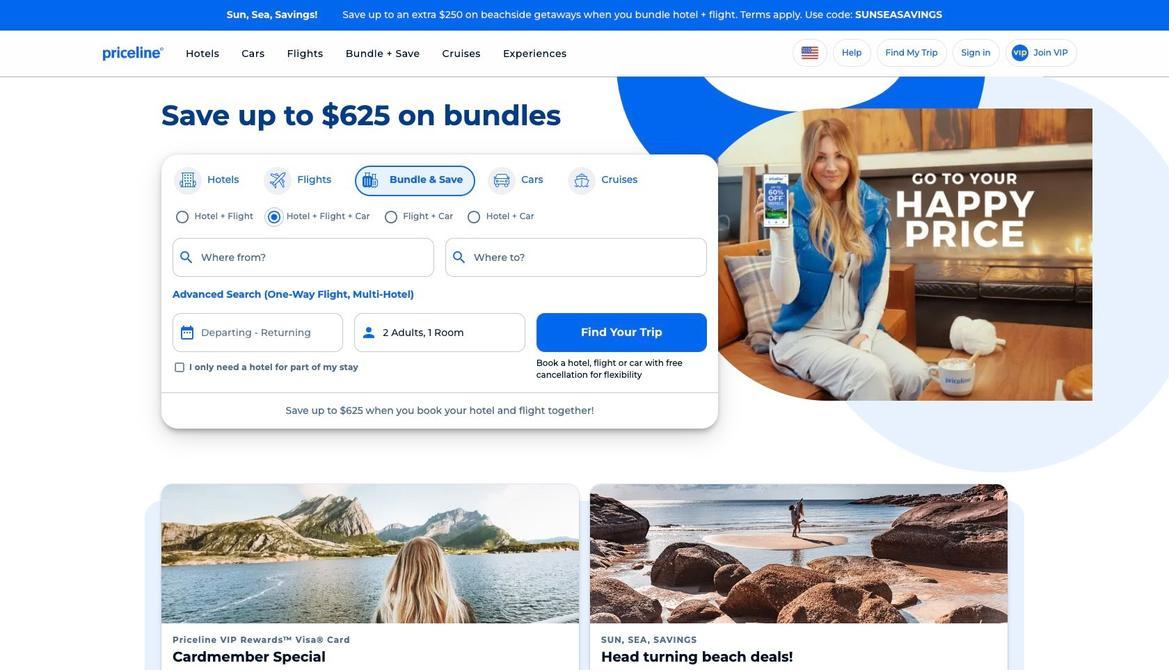 Task type: describe. For each thing, give the bounding box(es) containing it.
Where from? field
[[173, 238, 434, 277]]

priceline.com home image
[[103, 46, 164, 61]]



Task type: locate. For each thing, give the bounding box(es) containing it.
types of travel tab list
[[173, 165, 707, 196]]

0 horizontal spatial none field
[[173, 238, 434, 277]]

None field
[[173, 238, 434, 277], [445, 238, 707, 277]]

Where to? field
[[445, 238, 707, 277]]

none field where from?
[[173, 238, 434, 277]]

1 none field from the left
[[173, 238, 434, 277]]

2 none field from the left
[[445, 238, 707, 277]]

en us image
[[802, 46, 818, 59]]

None button
[[173, 313, 343, 352]]

vip badge icon image
[[1012, 44, 1028, 61]]

1 horizontal spatial none field
[[445, 238, 707, 277]]

none field the where to?
[[445, 238, 707, 277]]



Task type: vqa. For each thing, say whether or not it's contained in the screenshot.
Where to? field
no



